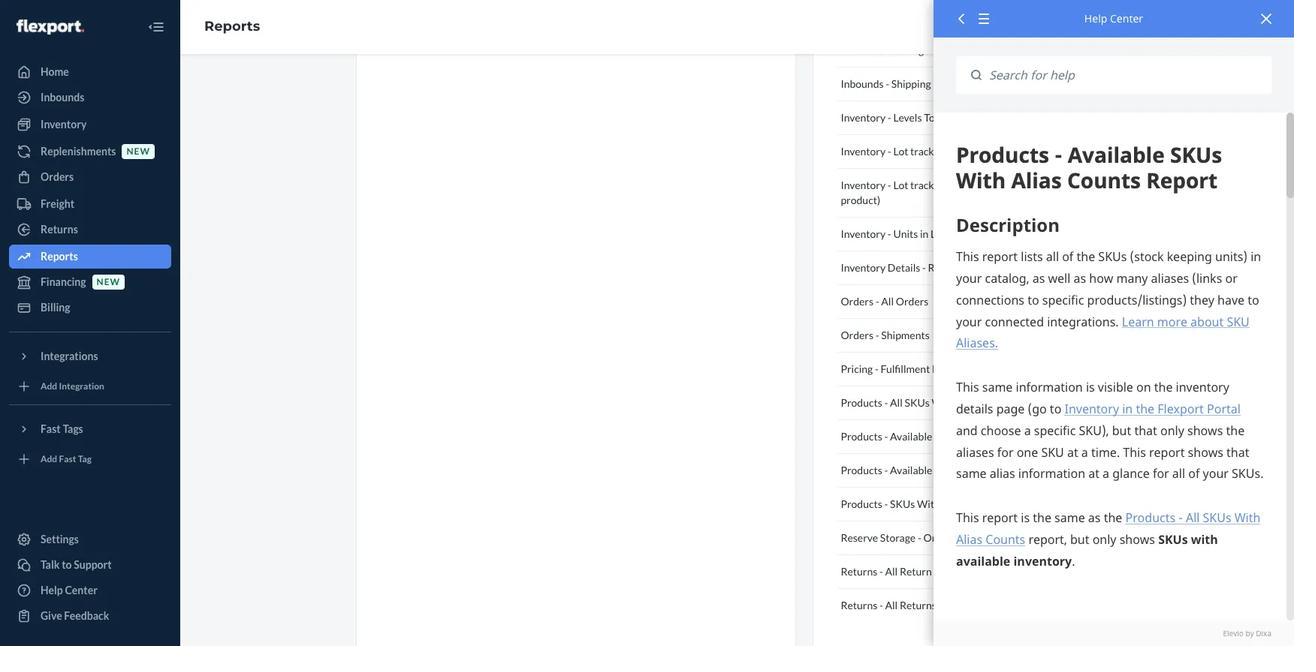 Task type: locate. For each thing, give the bounding box(es) containing it.
fast tags
[[41, 423, 83, 436]]

0 horizontal spatial help center
[[41, 584, 98, 597]]

0 vertical spatial fefo
[[969, 145, 996, 158]]

all left return at the right of page
[[885, 566, 898, 578]]

- up products - skus with linked aliases
[[885, 464, 888, 477]]

2 vertical spatial storage
[[880, 532, 916, 545]]

0 vertical spatial counts
[[981, 397, 1015, 409]]

reserve down long
[[928, 261, 966, 274]]

- down returns - all return items by skus
[[880, 599, 883, 612]]

- up orders - shipments
[[876, 295, 879, 308]]

orders
[[41, 171, 74, 183], [841, 295, 874, 308], [896, 295, 929, 308], [841, 329, 874, 342], [924, 532, 956, 545]]

lot up units
[[893, 179, 908, 192]]

(single
[[998, 179, 1028, 192]]

all down fulfillment at the bottom right
[[890, 397, 903, 409]]

give feedback button
[[9, 605, 171, 629]]

- up returns - all return items by skus
[[918, 532, 922, 545]]

1 horizontal spatial reports
[[204, 18, 260, 35]]

tags
[[63, 423, 83, 436]]

center
[[1110, 11, 1143, 26], [65, 584, 98, 597]]

and down inventory - lot tracking and fefo (all products) button on the right top
[[950, 179, 967, 192]]

alias down pricing - fulfillment fees for skus button
[[957, 397, 979, 409]]

storage up return at the right of page
[[880, 532, 916, 545]]

1 vertical spatial add
[[41, 454, 57, 465]]

returns - all return items by skus
[[841, 566, 1000, 578]]

1 vertical spatial inbounds
[[841, 77, 884, 90]]

lot down the inventory - levels today on the top of the page
[[893, 145, 908, 158]]

new up the billing link
[[97, 277, 120, 288]]

inventory for inventory - units in long term storage
[[841, 228, 886, 240]]

1 vertical spatial reserve
[[841, 532, 878, 545]]

inventory details - reserve storage button
[[838, 252, 1082, 285]]

shipments
[[881, 329, 930, 342]]

fast left tag
[[59, 454, 76, 465]]

by inside button
[[962, 566, 973, 578]]

- left units
[[888, 228, 891, 240]]

with down products - all skus with alias counts button
[[961, 430, 985, 443]]

skus right for
[[971, 363, 996, 376]]

inventory up the orders - all orders
[[841, 261, 886, 274]]

available down products - all skus with alias counts
[[890, 430, 932, 443]]

1 vertical spatial alias
[[987, 430, 1009, 443]]

3 products from the top
[[841, 464, 883, 477]]

4 products from the top
[[841, 498, 883, 511]]

1 horizontal spatial center
[[1110, 11, 1143, 26]]

add left integration
[[41, 381, 57, 392]]

aliases right linked
[[975, 498, 1007, 511]]

0 vertical spatial by
[[962, 566, 973, 578]]

lot for inventory - lot tracking and fefo (single product)
[[893, 179, 908, 192]]

inventory inside inventory link
[[41, 118, 87, 131]]

- for inventory - lot tracking and fefo (single product)
[[888, 179, 891, 192]]

-
[[886, 44, 889, 56], [886, 77, 889, 90], [888, 111, 891, 124], [888, 145, 891, 158], [888, 179, 891, 192], [888, 228, 891, 240], [922, 261, 926, 274], [876, 295, 879, 308], [876, 329, 879, 342], [875, 363, 879, 376], [885, 397, 888, 409], [885, 430, 888, 443], [885, 464, 888, 477], [885, 498, 888, 511], [918, 532, 922, 545], [880, 566, 883, 578], [880, 599, 883, 612]]

- left shipping
[[886, 77, 889, 90]]

- inside button
[[922, 261, 926, 274]]

- for products - available skus with no aliases
[[885, 464, 888, 477]]

inbounds left 'packages'
[[841, 44, 884, 56]]

0 vertical spatial alias
[[957, 397, 979, 409]]

inventory for inventory
[[41, 118, 87, 131]]

product)
[[841, 194, 880, 207]]

0 vertical spatial storage
[[981, 228, 1016, 240]]

financing
[[41, 276, 86, 288]]

help
[[1085, 11, 1108, 26], [41, 584, 63, 597]]

flexport logo image
[[17, 19, 84, 34]]

new up orders link
[[127, 146, 150, 157]]

0 vertical spatial and
[[950, 145, 967, 158]]

0 vertical spatial help
[[1085, 11, 1108, 26]]

- down the inventory - levels today on the top of the page
[[888, 145, 891, 158]]

0 horizontal spatial reserve
[[841, 532, 878, 545]]

all inside returns - all returns button
[[885, 599, 898, 612]]

1 horizontal spatial by
[[1246, 629, 1254, 639]]

returns - all returns button
[[838, 590, 1082, 623]]

inventory inside inventory details - reserve storage button
[[841, 261, 886, 274]]

fefo left (single
[[969, 179, 996, 192]]

inventory for inventory - lot tracking and fefo (all products)
[[841, 145, 886, 158]]

inventory - levels today button
[[838, 101, 1082, 135]]

products for products - available skus with no aliases
[[841, 464, 883, 477]]

orders for orders - shipments
[[841, 329, 874, 342]]

2 lot from the top
[[893, 179, 908, 192]]

1 vertical spatial fefo
[[969, 179, 996, 192]]

0 horizontal spatial reports link
[[9, 245, 171, 269]]

0 vertical spatial lot
[[893, 145, 908, 158]]

1 horizontal spatial reserve
[[928, 261, 966, 274]]

skus up reserve storage - orders & transfers
[[890, 498, 915, 511]]

0 horizontal spatial center
[[65, 584, 98, 597]]

help center down to
[[41, 584, 98, 597]]

products for products - available skus with alias counts
[[841, 430, 883, 443]]

aliases
[[1003, 464, 1035, 477], [975, 498, 1007, 511]]

reports link
[[204, 18, 260, 35], [9, 245, 171, 269]]

returns inside "link"
[[41, 223, 78, 236]]

2 and from the top
[[950, 179, 967, 192]]

inventory details - reserve storage
[[841, 261, 1003, 274]]

storage down term
[[968, 261, 1003, 274]]

tracking down today
[[910, 145, 948, 158]]

1 horizontal spatial alias
[[987, 430, 1009, 443]]

1 products from the top
[[841, 397, 883, 409]]

inventory
[[841, 111, 886, 124], [41, 118, 87, 131], [841, 145, 886, 158], [841, 179, 886, 192], [841, 228, 886, 240], [841, 261, 886, 274]]

by right the items
[[962, 566, 973, 578]]

1 vertical spatial help center
[[41, 584, 98, 597]]

tracking
[[910, 145, 948, 158], [910, 179, 948, 192]]

reserve up returns - all return items by skus
[[841, 532, 878, 545]]

0 vertical spatial available
[[890, 430, 932, 443]]

no
[[987, 464, 1000, 477]]

2 add from the top
[[41, 454, 57, 465]]

Search search field
[[982, 56, 1272, 94]]

1 vertical spatial new
[[97, 277, 120, 288]]

inventory inside inventory - units in long term storage button
[[841, 228, 886, 240]]

1 vertical spatial available
[[890, 464, 932, 477]]

counts
[[981, 397, 1015, 409], [1011, 430, 1044, 443]]

center up search search box at the top right
[[1110, 11, 1143, 26]]

reserve inside reserve storage - orders & transfers button
[[841, 532, 878, 545]]

0 vertical spatial help center
[[1085, 11, 1143, 26]]

- left the shipments
[[876, 329, 879, 342]]

inventory inside inventory - lot tracking and fefo (all products) button
[[841, 145, 886, 158]]

- inside inventory - lot tracking and fefo (single product)
[[888, 179, 891, 192]]

- for returns - all return items by skus
[[880, 566, 883, 578]]

2 available from the top
[[890, 464, 932, 477]]

freight link
[[9, 192, 171, 216]]

all
[[881, 295, 894, 308], [890, 397, 903, 409], [885, 566, 898, 578], [885, 599, 898, 612]]

settings
[[41, 533, 79, 546]]

all up orders - shipments
[[881, 295, 894, 308]]

dixa
[[1256, 629, 1272, 639]]

new
[[127, 146, 150, 157], [97, 277, 120, 288]]

2 products from the top
[[841, 430, 883, 443]]

inbounds
[[841, 44, 884, 56], [841, 77, 884, 90], [41, 91, 84, 104]]

0 vertical spatial reserve
[[928, 261, 966, 274]]

- up inventory - units in long term storage
[[888, 179, 891, 192]]

by
[[962, 566, 973, 578], [1246, 629, 1254, 639]]

all inside products - all skus with alias counts button
[[890, 397, 903, 409]]

1 horizontal spatial help
[[1085, 11, 1108, 26]]

skus
[[971, 363, 996, 376], [905, 397, 930, 409], [934, 430, 959, 443], [934, 464, 959, 477], [890, 498, 915, 511], [975, 566, 1000, 578]]

return
[[900, 566, 932, 578]]

fefo left the "(all"
[[969, 145, 996, 158]]

inventory left levels
[[841, 111, 886, 124]]

1 vertical spatial reports
[[41, 250, 78, 263]]

products for products - skus with linked aliases
[[841, 498, 883, 511]]

tag
[[78, 454, 92, 465]]

and
[[950, 145, 967, 158], [950, 179, 967, 192]]

help up search search box at the top right
[[1085, 11, 1108, 26]]

and inside inventory - lot tracking and fefo (single product)
[[950, 179, 967, 192]]

with down the fees
[[932, 397, 955, 409]]

inventory down product)
[[841, 228, 886, 240]]

1 vertical spatial by
[[1246, 629, 1254, 639]]

add fast tag link
[[9, 448, 171, 472]]

details
[[888, 261, 920, 274]]

inventory - units in long term storage
[[841, 228, 1016, 240]]

for
[[955, 363, 969, 376]]

inbounds down inbounds - packages
[[841, 77, 884, 90]]

- down fulfillment at the bottom right
[[885, 397, 888, 409]]

1 available from the top
[[890, 430, 932, 443]]

reserve inside inventory details - reserve storage button
[[928, 261, 966, 274]]

- left 'packages'
[[886, 44, 889, 56]]

0 horizontal spatial help
[[41, 584, 63, 597]]

1 vertical spatial lot
[[893, 179, 908, 192]]

0 horizontal spatial reports
[[41, 250, 78, 263]]

in
[[920, 228, 929, 240]]

inventory up product)
[[841, 179, 886, 192]]

available
[[890, 430, 932, 443], [890, 464, 932, 477]]

reports
[[204, 18, 260, 35], [41, 250, 78, 263]]

0 horizontal spatial new
[[97, 277, 120, 288]]

alias up no
[[987, 430, 1009, 443]]

products for products - all skus with alias counts
[[841, 397, 883, 409]]

0 horizontal spatial alias
[[957, 397, 979, 409]]

reserve
[[928, 261, 966, 274], [841, 532, 878, 545]]

1 horizontal spatial reports link
[[204, 18, 260, 35]]

- left return at the right of page
[[880, 566, 883, 578]]

all for skus
[[890, 397, 903, 409]]

available up products - skus with linked aliases
[[890, 464, 932, 477]]

1 vertical spatial storage
[[968, 261, 1003, 274]]

orders up freight
[[41, 171, 74, 183]]

with left no
[[961, 464, 985, 477]]

1 horizontal spatial help center
[[1085, 11, 1143, 26]]

all inside returns - all return items by skus button
[[885, 566, 898, 578]]

today
[[924, 111, 952, 124]]

home link
[[9, 60, 171, 84]]

and for (all
[[950, 145, 967, 158]]

0 vertical spatial inbounds
[[841, 44, 884, 56]]

inventory inside inventory - levels today 'button'
[[841, 111, 886, 124]]

orders for orders - all orders
[[841, 295, 874, 308]]

lot inside inventory - lot tracking and fefo (single product)
[[893, 179, 908, 192]]

1 horizontal spatial new
[[127, 146, 150, 157]]

- for inbounds - shipping plan reconciliation
[[886, 77, 889, 90]]

- left levels
[[888, 111, 891, 124]]

add integration link
[[9, 375, 171, 399]]

products
[[841, 397, 883, 409], [841, 430, 883, 443], [841, 464, 883, 477], [841, 498, 883, 511]]

&
[[958, 532, 966, 545]]

1 add from the top
[[41, 381, 57, 392]]

all inside orders - all orders button
[[881, 295, 894, 308]]

0 vertical spatial add
[[41, 381, 57, 392]]

inbounds down the home
[[41, 91, 84, 104]]

tracking down 'inventory - lot tracking and fefo (all products)'
[[910, 179, 948, 192]]

help center up search search box at the top right
[[1085, 11, 1143, 26]]

fast left tags
[[41, 423, 61, 436]]

returns inside button
[[841, 566, 878, 578]]

talk to support button
[[9, 554, 171, 578]]

1 vertical spatial tracking
[[910, 179, 948, 192]]

inventory up replenishments
[[41, 118, 87, 131]]

storage right term
[[981, 228, 1016, 240]]

inventory down the inventory - levels today on the top of the page
[[841, 145, 886, 158]]

- down products - all skus with alias counts
[[885, 430, 888, 443]]

0 vertical spatial reports
[[204, 18, 260, 35]]

1 and from the top
[[950, 145, 967, 158]]

returns
[[41, 223, 78, 236], [841, 566, 878, 578], [841, 599, 878, 612], [900, 599, 937, 612]]

fefo for (all
[[969, 145, 996, 158]]

inventory - lot tracking and fefo (single product) button
[[838, 169, 1082, 218]]

orders link
[[9, 165, 171, 189]]

- inside button
[[880, 566, 883, 578]]

all down returns - all return items by skus
[[885, 599, 898, 612]]

skus down transfers
[[975, 566, 1000, 578]]

help up give
[[41, 584, 63, 597]]

skus up "products - available skus with no aliases"
[[934, 430, 959, 443]]

- right details
[[922, 261, 926, 274]]

1 vertical spatial counts
[[1011, 430, 1044, 443]]

0 horizontal spatial by
[[962, 566, 973, 578]]

products - available skus with no aliases
[[841, 464, 1035, 477]]

0 vertical spatial fast
[[41, 423, 61, 436]]

and down inventory - levels today 'button' at the top of page
[[950, 145, 967, 158]]

- up reserve storage - orders & transfers
[[885, 498, 888, 511]]

2 vertical spatial inbounds
[[41, 91, 84, 104]]

aliases right no
[[1003, 464, 1035, 477]]

orders - all orders
[[841, 295, 929, 308]]

with left linked
[[917, 498, 940, 511]]

0 vertical spatial new
[[127, 146, 150, 157]]

2 fefo from the top
[[969, 179, 996, 192]]

add
[[41, 381, 57, 392], [41, 454, 57, 465]]

- inside 'button'
[[888, 111, 891, 124]]

1 tracking from the top
[[910, 145, 948, 158]]

1 lot from the top
[[893, 145, 908, 158]]

orders up pricing
[[841, 329, 874, 342]]

available for products - available skus with no aliases
[[890, 464, 932, 477]]

1 fefo from the top
[[969, 145, 996, 158]]

- for inbounds - packages
[[886, 44, 889, 56]]

- right pricing
[[875, 363, 879, 376]]

1 vertical spatial and
[[950, 179, 967, 192]]

tracking inside inventory - lot tracking and fefo (single product)
[[910, 179, 948, 192]]

add for add fast tag
[[41, 454, 57, 465]]

inventory for inventory - levels today
[[841, 111, 886, 124]]

2 tracking from the top
[[910, 179, 948, 192]]

orders up orders - shipments
[[841, 295, 874, 308]]

storage
[[981, 228, 1016, 240], [968, 261, 1003, 274], [880, 532, 916, 545]]

orders for orders
[[41, 171, 74, 183]]

center down talk to support
[[65, 584, 98, 597]]

support
[[74, 559, 112, 572]]

0 vertical spatial tracking
[[910, 145, 948, 158]]

by left dixa
[[1246, 629, 1254, 639]]

new for financing
[[97, 277, 120, 288]]

with for products - all skus with alias counts
[[932, 397, 955, 409]]

fast inside dropdown button
[[41, 423, 61, 436]]

integrations
[[41, 350, 98, 363]]

counts for products - available skus with alias counts
[[1011, 430, 1044, 443]]

add down fast tags
[[41, 454, 57, 465]]

skus down pricing - fulfillment fees for skus
[[905, 397, 930, 409]]

inventory - lot tracking and fefo (single product)
[[841, 179, 1028, 207]]

inventory inside inventory - lot tracking and fefo (single product)
[[841, 179, 886, 192]]

storage inside inventory details - reserve storage button
[[968, 261, 1003, 274]]

1 vertical spatial aliases
[[975, 498, 1007, 511]]

fefo inside inventory - lot tracking and fefo (single product)
[[969, 179, 996, 192]]



Task type: vqa. For each thing, say whether or not it's contained in the screenshot.
All in 'button'
yes



Task type: describe. For each thing, give the bounding box(es) containing it.
linked
[[942, 498, 973, 511]]

pricing - fulfillment fees for skus button
[[838, 353, 1082, 387]]

orders - all orders button
[[838, 285, 1082, 319]]

lot for inventory - lot tracking and fefo (all products)
[[893, 145, 908, 158]]

products)
[[1014, 145, 1058, 158]]

all for orders
[[881, 295, 894, 308]]

1 vertical spatial fast
[[59, 454, 76, 465]]

items
[[934, 566, 960, 578]]

with for products - available skus with no aliases
[[961, 464, 985, 477]]

billing
[[41, 301, 70, 314]]

products - all skus with alias counts
[[841, 397, 1015, 409]]

inventory - lot tracking and fefo (all products) button
[[838, 135, 1082, 169]]

- for returns - all returns
[[880, 599, 883, 612]]

reconciliation
[[956, 77, 1021, 90]]

inbounds - packages
[[841, 44, 934, 56]]

- for pricing - fulfillment fees for skus
[[875, 363, 879, 376]]

storage inside inventory - units in long term storage button
[[981, 228, 1016, 240]]

1 vertical spatial help
[[41, 584, 63, 597]]

skus inside button
[[975, 566, 1000, 578]]

- for products - skus with linked aliases
[[885, 498, 888, 511]]

add integration
[[41, 381, 104, 392]]

returns - all return items by skus button
[[838, 556, 1082, 590]]

inbounds - shipping plan reconciliation
[[841, 77, 1021, 90]]

elevio by dixa link
[[956, 629, 1272, 639]]

1 vertical spatial reports link
[[9, 245, 171, 269]]

products - available skus with alias counts button
[[838, 421, 1082, 454]]

- for inventory - lot tracking and fefo (all products)
[[888, 145, 891, 158]]

new for replenishments
[[127, 146, 150, 157]]

(all
[[998, 145, 1012, 158]]

skus down products - available skus with alias counts at right
[[934, 464, 959, 477]]

give feedback
[[41, 610, 109, 623]]

reports inside 'link'
[[41, 250, 78, 263]]

- for inventory - levels today
[[888, 111, 891, 124]]

elevio by dixa
[[1223, 629, 1272, 639]]

inventory - levels today
[[841, 111, 952, 124]]

all for return
[[885, 566, 898, 578]]

levels
[[893, 111, 922, 124]]

counts for products - all skus with alias counts
[[981, 397, 1015, 409]]

fast tags button
[[9, 418, 171, 442]]

returns for returns - all return items by skus
[[841, 566, 878, 578]]

pricing - fulfillment fees for skus
[[841, 363, 996, 376]]

orders left &
[[924, 532, 956, 545]]

- for inventory - units in long term storage
[[888, 228, 891, 240]]

products - all skus with alias counts button
[[838, 387, 1082, 421]]

inbounds - packages button
[[838, 34, 1082, 68]]

home
[[41, 65, 69, 78]]

units
[[893, 228, 918, 240]]

orders up the shipments
[[896, 295, 929, 308]]

reserve storage - orders & transfers button
[[838, 522, 1082, 556]]

returns for returns - all returns
[[841, 599, 878, 612]]

products - available skus with alias counts
[[841, 430, 1044, 443]]

inventory for inventory - lot tracking and fefo (single product)
[[841, 179, 886, 192]]

feedback
[[64, 610, 109, 623]]

all for returns
[[885, 599, 898, 612]]

integration
[[59, 381, 104, 392]]

returns - all returns
[[841, 599, 937, 612]]

close navigation image
[[147, 18, 165, 36]]

tracking for (single
[[910, 179, 948, 192]]

inventory for inventory details - reserve storage
[[841, 261, 886, 274]]

term
[[955, 228, 979, 240]]

transfers
[[968, 532, 1011, 545]]

products - skus with linked aliases
[[841, 498, 1007, 511]]

- for orders - shipments
[[876, 329, 879, 342]]

fulfillment
[[881, 363, 930, 376]]

inbounds for inbounds - shipping plan reconciliation
[[841, 77, 884, 90]]

0 vertical spatial center
[[1110, 11, 1143, 26]]

alias for products - available skus with alias counts
[[987, 430, 1009, 443]]

orders - shipments button
[[838, 319, 1082, 353]]

returns link
[[9, 218, 171, 242]]

fefo for (single
[[969, 179, 996, 192]]

inventory - units in long term storage button
[[838, 218, 1082, 252]]

add for add integration
[[41, 381, 57, 392]]

inbounds link
[[9, 86, 171, 110]]

with for products - available skus with alias counts
[[961, 430, 985, 443]]

tracking for (all
[[910, 145, 948, 158]]

0 vertical spatial aliases
[[1003, 464, 1035, 477]]

long
[[931, 228, 953, 240]]

inbounds - shipping plan reconciliation button
[[838, 68, 1082, 101]]

elevio
[[1223, 629, 1244, 639]]

help center link
[[9, 579, 171, 603]]

reserve storage - orders & transfers
[[841, 532, 1011, 545]]

products - skus with linked aliases button
[[838, 488, 1082, 522]]

fees
[[932, 363, 953, 376]]

- for products - available skus with alias counts
[[885, 430, 888, 443]]

inbounds for inbounds - packages
[[841, 44, 884, 56]]

add fast tag
[[41, 454, 92, 465]]

alias for products - all skus with alias counts
[[957, 397, 979, 409]]

0 vertical spatial reports link
[[204, 18, 260, 35]]

1 vertical spatial center
[[65, 584, 98, 597]]

talk to support
[[41, 559, 112, 572]]

shipping
[[892, 77, 931, 90]]

- for products - all skus with alias counts
[[885, 397, 888, 409]]

pricing
[[841, 363, 873, 376]]

plan
[[933, 77, 953, 90]]

freight
[[41, 198, 74, 210]]

inventory link
[[9, 113, 171, 137]]

give
[[41, 610, 62, 623]]

available for products - available skus with alias counts
[[890, 430, 932, 443]]

packages
[[892, 44, 934, 56]]

inventory - lot tracking and fefo (all products)
[[841, 145, 1058, 158]]

billing link
[[9, 296, 171, 320]]

and for (single
[[950, 179, 967, 192]]

products - available skus with no aliases button
[[838, 454, 1082, 488]]

replenishments
[[41, 145, 116, 158]]

to
[[62, 559, 72, 572]]

returns for returns
[[41, 223, 78, 236]]

integrations button
[[9, 345, 171, 369]]

orders - shipments
[[841, 329, 930, 342]]

storage inside reserve storage - orders & transfers button
[[880, 532, 916, 545]]

settings link
[[9, 528, 171, 552]]

- for orders - all orders
[[876, 295, 879, 308]]

talk
[[41, 559, 60, 572]]



